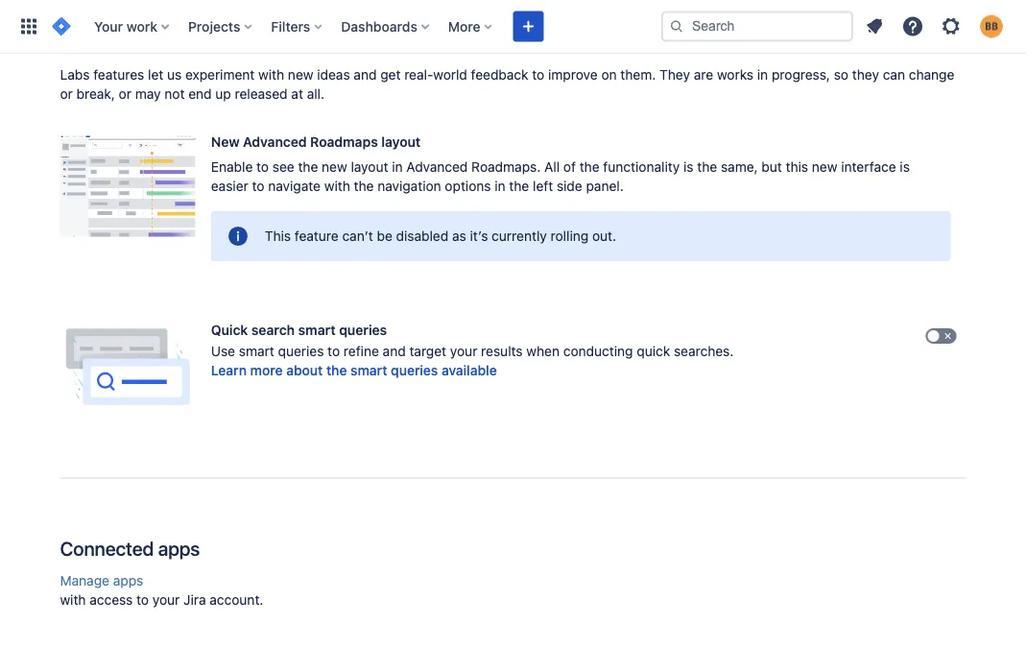 Task type: vqa. For each thing, say whether or not it's contained in the screenshot.
left with
yes



Task type: locate. For each thing, give the bounding box(es) containing it.
1 vertical spatial queries
[[278, 343, 324, 359]]

1 horizontal spatial smart
[[298, 322, 336, 338]]

2 horizontal spatial smart
[[351, 363, 388, 378]]

can't
[[342, 228, 373, 244]]

1 horizontal spatial or
[[119, 86, 132, 102]]

manage apps with access to your jira account.
[[60, 573, 264, 608]]

0 horizontal spatial is
[[684, 159, 694, 175]]

with inside labs features let us experiment with new ideas and get real-world feedback to improve on them. they are works in progress, so they can change or break, or may not end up released at all.
[[259, 67, 284, 83]]

is right interface at the right top of page
[[900, 159, 911, 175]]

side
[[557, 178, 583, 194]]

1 horizontal spatial is
[[900, 159, 911, 175]]

or down labs
[[60, 86, 73, 102]]

conducting
[[564, 343, 634, 359]]

your right access
[[153, 592, 180, 608]]

on
[[602, 67, 617, 83]]

to
[[532, 67, 545, 83], [257, 159, 269, 175], [252, 178, 265, 194], [328, 343, 340, 359], [136, 592, 149, 608]]

searches.
[[674, 343, 734, 359]]

new down roadmaps
[[322, 159, 347, 175]]

1 horizontal spatial advanced
[[407, 159, 468, 175]]

smart up more
[[239, 343, 275, 359]]

about
[[286, 363, 323, 378]]

us
[[167, 67, 182, 83]]

queries up about
[[278, 343, 324, 359]]

with down the manage
[[60, 592, 86, 608]]

available
[[442, 363, 497, 378]]

settings image
[[940, 15, 963, 38]]

in down roadmaps.
[[495, 178, 506, 194]]

new
[[288, 67, 314, 83], [322, 159, 347, 175], [812, 159, 838, 175]]

filters
[[271, 18, 311, 34]]

apps up access
[[113, 573, 143, 589]]

in right works
[[758, 67, 769, 83]]

0 vertical spatial and
[[354, 67, 377, 83]]

queries
[[339, 322, 387, 338], [278, 343, 324, 359], [391, 363, 438, 378]]

with inside manage apps with access to your jira account.
[[60, 592, 86, 608]]

to inside labs features let us experiment with new ideas and get real-world feedback to improve on them. they are works in progress, so they can change or break, or may not end up released at all.
[[532, 67, 545, 83]]

0 horizontal spatial smart
[[239, 343, 275, 359]]

to left refine
[[328, 343, 340, 359]]

released
[[235, 86, 288, 102]]

or
[[60, 86, 73, 102], [119, 86, 132, 102]]

0 vertical spatial smart
[[298, 322, 336, 338]]

advanced up navigation
[[407, 159, 468, 175]]

0 horizontal spatial with
[[60, 592, 86, 608]]

world
[[434, 67, 468, 83]]

labs features let us experiment with new ideas and get real-world feedback to improve on them. they are works in progress, so they can change or break, or may not end up released at all.
[[60, 67, 955, 102]]

help image
[[902, 15, 925, 38]]

0 horizontal spatial and
[[354, 67, 377, 83]]

0 vertical spatial in
[[758, 67, 769, 83]]

roadmaps
[[310, 134, 378, 150]]

banner containing your work
[[0, 0, 1027, 54]]

get
[[381, 67, 401, 83]]

0 horizontal spatial new
[[288, 67, 314, 83]]

smart down refine
[[351, 363, 388, 378]]

change
[[909, 67, 955, 83]]

layout up navigation
[[382, 134, 421, 150]]

can
[[883, 67, 906, 83]]

2 vertical spatial smart
[[351, 363, 388, 378]]

new inside labs features let us experiment with new ideas and get real-world feedback to improve on them. they are works in progress, so they can change or break, or may not end up released at all.
[[288, 67, 314, 83]]

in
[[758, 67, 769, 83], [392, 159, 403, 175], [495, 178, 506, 194]]

advanced up see
[[243, 134, 307, 150]]

out.
[[593, 228, 617, 244]]

apps up manage apps with access to your jira account.
[[158, 537, 200, 560]]

2 horizontal spatial queries
[[391, 363, 438, 378]]

improve
[[549, 67, 598, 83]]

jira software image
[[50, 15, 73, 38], [50, 15, 73, 38]]

1 horizontal spatial with
[[259, 67, 284, 83]]

let
[[148, 67, 164, 83]]

smart up about
[[298, 322, 336, 338]]

2 horizontal spatial in
[[758, 67, 769, 83]]

2 is from the left
[[900, 159, 911, 175]]

2 horizontal spatial with
[[324, 178, 350, 194]]

jira left account.
[[184, 592, 206, 608]]

panel.
[[586, 178, 624, 194]]

1 horizontal spatial your
[[450, 343, 478, 359]]

new up at
[[288, 67, 314, 83]]

end
[[188, 86, 212, 102]]

1 horizontal spatial jira
[[184, 592, 206, 608]]

in up navigation
[[392, 159, 403, 175]]

1 vertical spatial smart
[[239, 343, 275, 359]]

0 vertical spatial apps
[[158, 537, 200, 560]]

dashboards button
[[336, 11, 437, 42]]

or down features
[[119, 86, 132, 102]]

this feature can't be disabled as it's currently rolling out.
[[265, 228, 617, 244]]

apps inside manage apps with access to your jira account.
[[113, 573, 143, 589]]

0 vertical spatial jira
[[60, 31, 91, 53]]

features
[[93, 67, 144, 83]]

the inside the 'quick search smart queries use smart queries to refine and target your results when conducting quick searches. learn more about the smart queries available'
[[327, 363, 347, 378]]

with up released on the top left
[[259, 67, 284, 83]]

this
[[786, 159, 809, 175]]

1 horizontal spatial queries
[[339, 322, 387, 338]]

2 vertical spatial with
[[60, 592, 86, 608]]

1 vertical spatial and
[[383, 343, 406, 359]]

0 horizontal spatial or
[[60, 86, 73, 102]]

labs
[[60, 67, 90, 83]]

layout
[[382, 134, 421, 150], [351, 159, 388, 175]]

0 horizontal spatial in
[[392, 159, 403, 175]]

1 horizontal spatial apps
[[158, 537, 200, 560]]

banner
[[0, 0, 1027, 54]]

learn more about the smart queries available button
[[211, 361, 497, 380]]

learn
[[211, 363, 247, 378]]

1 vertical spatial jira
[[184, 592, 206, 608]]

the right 'of'
[[580, 159, 600, 175]]

your up available
[[450, 343, 478, 359]]

projects
[[188, 18, 241, 34]]

primary element
[[12, 0, 662, 53]]

new
[[211, 134, 240, 150]]

1 horizontal spatial in
[[495, 178, 506, 194]]

queries down target
[[391, 363, 438, 378]]

advanced
[[243, 134, 307, 150], [407, 159, 468, 175]]

1 horizontal spatial new
[[322, 159, 347, 175]]

see
[[273, 159, 295, 175]]

0 horizontal spatial queries
[[278, 343, 324, 359]]

apps
[[158, 537, 200, 560], [113, 573, 143, 589]]

new right this
[[812, 159, 838, 175]]

so
[[834, 67, 849, 83]]

and left "get"
[[354, 67, 377, 83]]

with
[[259, 67, 284, 83], [324, 178, 350, 194], [60, 592, 86, 608]]

is
[[684, 159, 694, 175], [900, 159, 911, 175]]

the up navigate
[[298, 159, 318, 175]]

1 horizontal spatial and
[[383, 343, 406, 359]]

feature
[[295, 228, 339, 244]]

to right access
[[136, 592, 149, 608]]

your inside the 'quick search smart queries use smart queries to refine and target your results when conducting quick searches. learn more about the smart queries available'
[[450, 343, 478, 359]]

when
[[527, 343, 560, 359]]

it's
[[470, 228, 488, 244]]

to inside the 'quick search smart queries use smart queries to refine and target your results when conducting quick searches. learn more about the smart queries available'
[[328, 343, 340, 359]]

queries up refine
[[339, 322, 387, 338]]

0 vertical spatial advanced
[[243, 134, 307, 150]]

real-
[[405, 67, 434, 83]]

0 vertical spatial with
[[259, 67, 284, 83]]

0 horizontal spatial apps
[[113, 573, 143, 589]]

0 vertical spatial queries
[[339, 322, 387, 338]]

the down roadmaps.
[[509, 178, 530, 194]]

new advanced roadmaps layout enable to see the new layout in advanced roadmaps. all of the functionality is the same, but this new interface is easier to navigate with the navigation options in the left side panel.
[[211, 134, 911, 194]]

layout down roadmaps
[[351, 159, 388, 175]]

your inside manage apps with access to your jira account.
[[153, 592, 180, 608]]

jira
[[60, 31, 91, 53], [184, 592, 206, 608]]

1 vertical spatial with
[[324, 178, 350, 194]]

jira inside manage apps with access to your jira account.
[[184, 592, 206, 608]]

rolling
[[551, 228, 589, 244]]

your
[[450, 343, 478, 359], [153, 592, 180, 608]]

manage apps link
[[60, 572, 967, 591]]

left
[[533, 178, 553, 194]]

1 vertical spatial your
[[153, 592, 180, 608]]

of
[[564, 159, 576, 175]]

target
[[410, 343, 447, 359]]

smart
[[298, 322, 336, 338], [239, 343, 275, 359], [351, 363, 388, 378]]

0 vertical spatial your
[[450, 343, 478, 359]]

1 vertical spatial apps
[[113, 573, 143, 589]]

is right functionality
[[684, 159, 694, 175]]

and right refine
[[383, 343, 406, 359]]

to right easier
[[252, 178, 265, 194]]

notifications image
[[864, 15, 887, 38]]

0 horizontal spatial advanced
[[243, 134, 307, 150]]

filters button
[[265, 11, 330, 42]]

jira up labs
[[60, 31, 91, 53]]

to left improve
[[532, 67, 545, 83]]

0 horizontal spatial your
[[153, 592, 180, 608]]

the down refine
[[327, 363, 347, 378]]

with right navigate
[[324, 178, 350, 194]]



Task type: describe. For each thing, give the bounding box(es) containing it.
more
[[448, 18, 481, 34]]

labs
[[95, 31, 131, 53]]

all.
[[307, 86, 325, 102]]

feedback
[[471, 67, 529, 83]]

ideas
[[317, 67, 350, 83]]

progress,
[[772, 67, 831, 83]]

2 or from the left
[[119, 86, 132, 102]]

all
[[545, 159, 560, 175]]

currently
[[492, 228, 547, 244]]

1 vertical spatial layout
[[351, 159, 388, 175]]

the left navigation
[[354, 178, 374, 194]]

easier
[[211, 178, 249, 194]]

account.
[[210, 592, 264, 608]]

use
[[211, 343, 235, 359]]

be
[[377, 228, 393, 244]]

they
[[660, 67, 691, 83]]

interface
[[842, 159, 897, 175]]

connected
[[60, 537, 154, 560]]

navigate
[[268, 178, 321, 194]]

more button
[[443, 11, 500, 42]]

them.
[[621, 67, 656, 83]]

dashboards
[[341, 18, 418, 34]]

apps for manage
[[113, 573, 143, 589]]

may
[[135, 86, 161, 102]]

your work button
[[88, 11, 177, 42]]

search image
[[670, 19, 685, 34]]

roadmaps.
[[472, 159, 541, 175]]

appswitcher icon image
[[17, 15, 40, 38]]

to inside manage apps with access to your jira account.
[[136, 592, 149, 608]]

quick
[[211, 322, 248, 338]]

2 vertical spatial in
[[495, 178, 506, 194]]

up
[[215, 86, 231, 102]]

in inside labs features let us experiment with new ideas and get real-world feedback to improve on them. they are works in progress, so they can change or break, or may not end up released at all.
[[758, 67, 769, 83]]

quick
[[637, 343, 671, 359]]

and inside labs features let us experiment with new ideas and get real-world feedback to improve on them. they are works in progress, so they can change or break, or may not end up released at all.
[[354, 67, 377, 83]]

0 horizontal spatial jira
[[60, 31, 91, 53]]

0 vertical spatial layout
[[382, 134, 421, 150]]

refine
[[344, 343, 379, 359]]

access
[[90, 592, 133, 608]]

the left same,
[[698, 159, 718, 175]]

your profile and settings image
[[981, 15, 1004, 38]]

not
[[165, 86, 185, 102]]

1 is from the left
[[684, 159, 694, 175]]

projects button
[[182, 11, 260, 42]]

connected apps
[[60, 537, 200, 560]]

disabled
[[396, 228, 449, 244]]

at
[[291, 86, 303, 102]]

work
[[127, 18, 158, 34]]

functionality
[[604, 159, 680, 175]]

same,
[[721, 159, 758, 175]]

with inside new advanced roadmaps layout enable to see the new layout in advanced roadmaps. all of the functionality is the same, but this new interface is easier to navigate with the navigation options in the left side panel.
[[324, 178, 350, 194]]

this
[[265, 228, 291, 244]]

create image
[[517, 15, 540, 38]]

to left see
[[257, 159, 269, 175]]

are
[[694, 67, 714, 83]]

1 vertical spatial advanced
[[407, 159, 468, 175]]

experiment
[[185, 67, 255, 83]]

navigation
[[378, 178, 442, 194]]

1 vertical spatial in
[[392, 159, 403, 175]]

results
[[481, 343, 523, 359]]

Search field
[[662, 11, 854, 42]]

quick search smart queries use smart queries to refine and target your results when conducting quick searches. learn more about the smart queries available
[[211, 322, 734, 378]]

as
[[452, 228, 467, 244]]

search
[[252, 322, 295, 338]]

more
[[250, 363, 283, 378]]

works
[[718, 67, 754, 83]]

enable
[[211, 159, 253, 175]]

and inside the 'quick search smart queries use smart queries to refine and target your results when conducting quick searches. learn more about the smart queries available'
[[383, 343, 406, 359]]

manage
[[60, 573, 109, 589]]

your work
[[94, 18, 158, 34]]

2 vertical spatial queries
[[391, 363, 438, 378]]

2 horizontal spatial new
[[812, 159, 838, 175]]

apps for connected
[[158, 537, 200, 560]]

they
[[853, 67, 880, 83]]

break,
[[76, 86, 115, 102]]

your
[[94, 18, 123, 34]]

jira labs
[[60, 31, 131, 53]]

options
[[445, 178, 491, 194]]

but
[[762, 159, 783, 175]]

1 or from the left
[[60, 86, 73, 102]]



